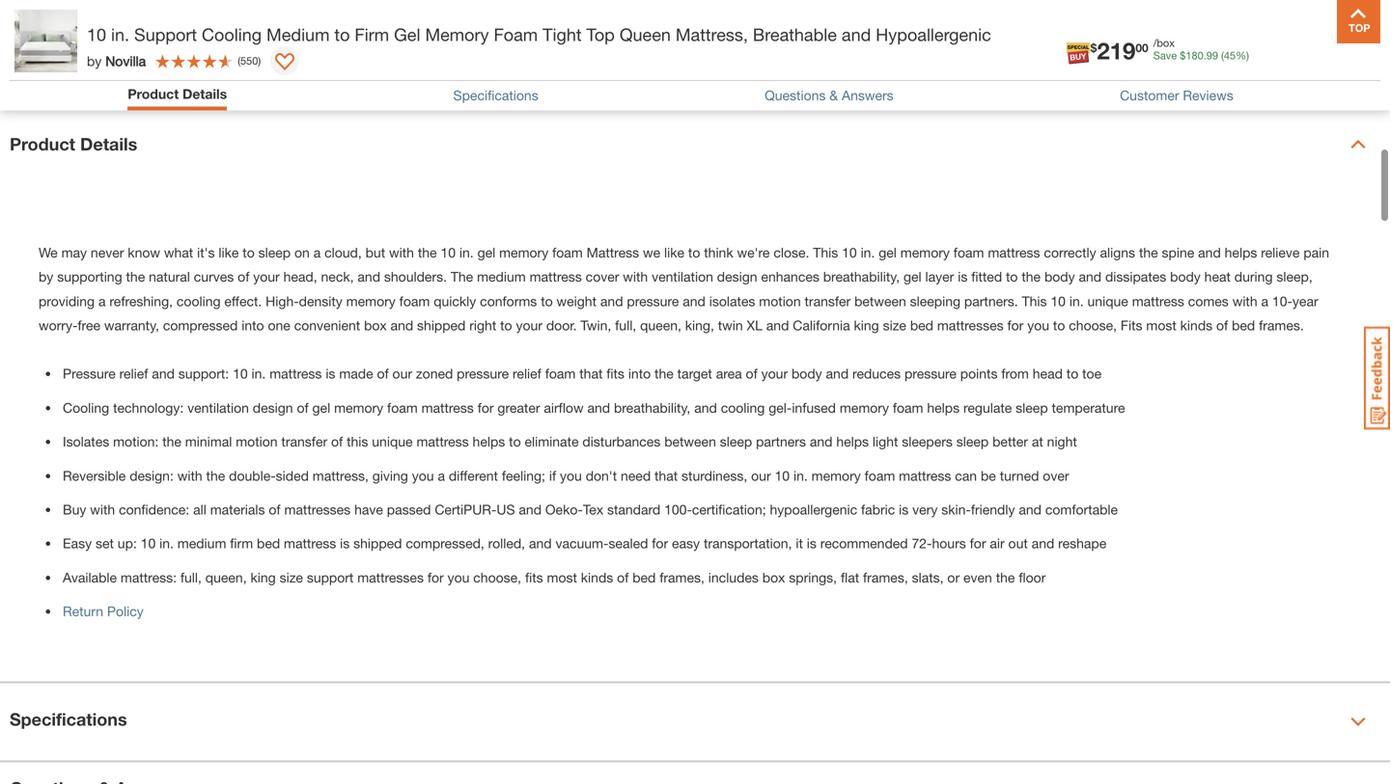 Task type: describe. For each thing, give the bounding box(es) containing it.
at
[[1032, 434, 1043, 450]]

foam up sleepers
[[893, 400, 923, 416]]

1 vertical spatial medium
[[177, 536, 226, 552]]

recommended
[[820, 536, 908, 552]]

reshape
[[1058, 536, 1106, 552]]

0 vertical spatial product details
[[128, 86, 227, 102]]

shoulders.
[[384, 269, 447, 285]]

to right it's
[[243, 245, 255, 261]]

0 vertical spatial specifications
[[453, 87, 538, 103]]

sleep inside we may never know what it's like to sleep on a cloud, but with the 10 in. gel memory foam mattress we like to think we're close. this 10 in. gel memory foam mattress correctly aligns the spine and helps relieve pain by supporting the natural curves of your head, neck, and shoulders. the medium mattress cover with ventilation design enhances breathability, gel layer is fitted to the body and dissipates body heat during sleep, providing a refreshing, cooling effect. high-density memory foam quickly conforms to weight and pressure and isolates motion transfer between sleeping partners. this 10 in. unique mattress comes with a 10-year worry-free warranty, compressed into one convenient box and shipped right to your door. twin, full, queen, king, twin xl and california king size bed mattresses for you to choose, fits most kinds of bed frames.
[[258, 245, 291, 261]]

and up technology:
[[152, 366, 175, 382]]

design:
[[130, 468, 174, 484]]

share
[[665, 37, 705, 55]]

sleeping
[[910, 293, 961, 309]]

king,
[[685, 318, 714, 333]]

into inside we may never know what it's like to sleep on a cloud, but with the 10 in. gel memory foam mattress we like to think we're close. this 10 in. gel memory foam mattress correctly aligns the spine and helps relieve pain by supporting the natural curves of your head, neck, and shoulders. the medium mattress cover with ventilation design enhances breathability, gel layer is fitted to the body and dissipates body heat during sleep, providing a refreshing, cooling effect. high-density memory foam quickly conforms to weight and pressure and isolates motion transfer between sleeping partners. this 10 in. unique mattress comes with a 10-year worry-free warranty, compressed into one convenient box and shipped right to your door. twin, full, queen, king, twin xl and california king size bed mattresses for you to choose, fits most kinds of bed frames.
[[242, 318, 264, 333]]

on
[[294, 245, 310, 261]]

gel up conforms
[[477, 245, 495, 261]]

in. up hypoallergenic on the right of page
[[793, 468, 808, 484]]

2 vertical spatial mattresses
[[357, 570, 424, 586]]

easy
[[672, 536, 700, 552]]

most inside we may never know what it's like to sleep on a cloud, but with the 10 in. gel memory foam mattress we like to think we're close. this 10 in. gel memory foam mattress correctly aligns the spine and helps relieve pain by supporting the natural curves of your head, neck, and shoulders. the medium mattress cover with ventilation design enhances breathability, gel layer is fitted to the body and dissipates body heat during sleep, providing a refreshing, cooling effect. high-density memory foam quickly conforms to weight and pressure and isolates motion transfer between sleeping partners. this 10 in. unique mattress comes with a 10-year worry-free warranty, compressed into one convenient box and shipped right to your door. twin, full, queen, king, twin xl and california king size bed mattresses for you to choose, fits most kinds of bed frames.
[[1146, 318, 1177, 333]]

display image
[[275, 53, 295, 72]]

a left 10- at the top right of page
[[1261, 293, 1268, 309]]

us
[[497, 502, 515, 518]]

and right airflow
[[587, 400, 610, 416]]

mattress down one
[[270, 366, 322, 382]]

toe
[[1082, 366, 1102, 382]]

10 right support:
[[233, 366, 248, 382]]

1 vertical spatial motion
[[236, 434, 278, 450]]

of down comes
[[1216, 318, 1228, 333]]

return policy link
[[63, 604, 144, 620]]

0 horizontal spatial return
[[63, 604, 103, 620]]

return inside free & easy returns in store or online 90 days of purchase. read return policy
[[1184, 62, 1225, 78]]

0 horizontal spatial shipped
[[353, 536, 402, 552]]

& for questions
[[830, 87, 838, 103]]

we're
[[737, 245, 770, 261]]

foam
[[494, 24, 538, 45]]

and up heat
[[1198, 245, 1221, 261]]

$ 219 00
[[1090, 37, 1148, 64]]

turned
[[1000, 468, 1039, 484]]

the up refreshing,
[[126, 269, 145, 285]]

fitted
[[971, 269, 1002, 285]]

10 up the
[[441, 245, 456, 261]]

eliminate
[[525, 434, 579, 450]]

with right but
[[389, 245, 414, 261]]

memory up hypoallergenic on the right of page
[[812, 468, 861, 484]]

you right if
[[560, 468, 582, 484]]

all
[[193, 502, 206, 518]]

memory up this
[[334, 400, 383, 416]]

close.
[[774, 245, 809, 261]]

is left very
[[899, 502, 909, 518]]

2 horizontal spatial body
[[1170, 269, 1201, 285]]

quickly
[[434, 293, 476, 309]]

and down but
[[358, 269, 380, 285]]

0 vertical spatial this
[[813, 245, 838, 261]]

1 vertical spatial specifications
[[10, 710, 127, 730]]

regulate
[[963, 400, 1012, 416]]

mattress down dissipates
[[1132, 293, 1184, 309]]

in. up the
[[459, 245, 474, 261]]

shipped inside we may never know what it's like to sleep on a cloud, but with the 10 in. gel memory foam mattress we like to think we're close. this 10 in. gel memory foam mattress correctly aligns the spine and helps relieve pain by supporting the natural curves of your head, neck, and shoulders. the medium mattress cover with ventilation design enhances breathability, gel layer is fitted to the body and dissipates body heat during sleep, providing a refreshing, cooling effect. high-density memory foam quickly conforms to weight and pressure and isolates motion transfer between sleeping partners. this 10 in. unique mattress comes with a 10-year worry-free warranty, compressed into one convenient box and shipped right to your door. twin, full, queen, king, twin xl and california king size bed mattresses for you to choose, fits most kinds of bed frames.
[[417, 318, 466, 333]]

bed left frames.
[[1232, 318, 1255, 333]]

/box save $ 180 . 99 ( 45 %)
[[1153, 37, 1249, 62]]

xl
[[747, 318, 763, 333]]

for left the greater
[[478, 400, 494, 416]]

1 vertical spatial into
[[628, 366, 651, 382]]

0 vertical spatial cooling
[[202, 24, 262, 45]]

1 horizontal spatial by
[[87, 53, 102, 69]]

hypoallergenic
[[770, 502, 857, 518]]

1 vertical spatial full,
[[180, 570, 202, 586]]

0 horizontal spatial kinds
[[581, 570, 613, 586]]

motion:
[[113, 434, 159, 450]]

partners.
[[964, 293, 1018, 309]]

sealed
[[609, 536, 648, 552]]

foam down zoned
[[387, 400, 418, 416]]

$ inside $ 219 00
[[1090, 41, 1097, 55]]

180
[[1186, 49, 1203, 62]]

mattress up fitted
[[988, 245, 1040, 261]]

foam up fitted
[[954, 245, 984, 261]]

cover
[[586, 269, 619, 285]]

read
[[1149, 62, 1180, 78]]

king inside we may never know what it's like to sleep on a cloud, but with the 10 in. gel memory foam mattress we like to think we're close. this 10 in. gel memory foam mattress correctly aligns the spine and helps relieve pain by supporting the natural curves of your head, neck, and shoulders. the medium mattress cover with ventilation design enhances breathability, gel layer is fitted to the body and dissipates body heat during sleep, providing a refreshing, cooling effect. high-density memory foam quickly conforms to weight and pressure and isolates motion transfer between sleeping partners. this 10 in. unique mattress comes with a 10-year worry-free warranty, compressed into one convenient box and shipped right to your door. twin, full, queen, king, twin xl and california king size bed mattresses for you to choose, fits most kinds of bed frames.
[[854, 318, 879, 333]]

to right 'right'
[[500, 318, 512, 333]]

pressure relief and support: 10 in. mattress is made of our zoned pressure relief foam that fits into the target area of your body and reduces pressure points from head to toe
[[63, 366, 1102, 382]]

0 vertical spatial fits
[[606, 366, 625, 382]]

don't
[[586, 468, 617, 484]]

sleep,
[[1277, 269, 1313, 285]]

mattress:
[[121, 570, 177, 586]]

the right fitted
[[1022, 269, 1041, 285]]

unique inside we may never know what it's like to sleep on a cloud, but with the 10 in. gel memory foam mattress we like to think we're close. this 10 in. gel memory foam mattress correctly aligns the spine and helps relieve pain by supporting the natural curves of your head, neck, and shoulders. the medium mattress cover with ventilation design enhances breathability, gel layer is fitted to the body and dissipates body heat during sleep, providing a refreshing, cooling effect. high-density memory foam quickly conforms to weight and pressure and isolates motion transfer between sleeping partners. this 10 in. unique mattress comes with a 10-year worry-free warranty, compressed into one convenient box and shipped right to your door. twin, full, queen, king, twin xl and california king size bed mattresses for you to choose, fits most kinds of bed frames.
[[1087, 293, 1128, 309]]

1 vertical spatial fits
[[525, 570, 543, 586]]

layer
[[925, 269, 954, 285]]

memory up conforms
[[499, 245, 549, 261]]

sleep up the sturdiness,
[[720, 434, 752, 450]]

is up support on the bottom of page
[[340, 536, 350, 552]]

by novilla
[[87, 53, 146, 69]]

caret image
[[1351, 136, 1366, 152]]

1 horizontal spatial product
[[128, 86, 179, 102]]

is left made
[[326, 366, 335, 382]]

and right rolled,
[[529, 536, 552, 552]]

buy with confidence: all materials of mattresses have passed certipur-us and oeko-tex standard 100-certification; hypoallergenic fabric is very skin-friendly and comfortable
[[63, 502, 1118, 518]]

and up king,
[[683, 293, 706, 309]]

it
[[796, 536, 803, 552]]

infused
[[792, 400, 836, 416]]

policy inside free & easy returns in store or online 90 days of purchase. read return policy
[[1228, 62, 1265, 78]]

bed down 'sealed'
[[632, 570, 656, 586]]

the up shoulders.
[[418, 245, 437, 261]]

foam down shoulders.
[[399, 293, 430, 309]]

never
[[91, 245, 124, 261]]

share button
[[634, 35, 705, 63]]

and right out
[[1032, 536, 1054, 552]]

of right area
[[746, 366, 758, 382]]

cooling technology: ventilation design of gel memory foam mattress for greater airflow and breathability, and cooling gel-infused memory foam helps regulate sleep temperature
[[63, 400, 1125, 416]]

0 horizontal spatial choose,
[[473, 570, 521, 586]]

in. right close.
[[861, 245, 875, 261]]

1 vertical spatial box
[[762, 570, 785, 586]]

to left firm
[[334, 24, 350, 45]]

you down compressed,
[[447, 570, 470, 586]]

gel left layer
[[904, 269, 922, 285]]

mattress up very
[[899, 468, 951, 484]]

mattress,
[[676, 24, 748, 45]]

sleep up the at
[[1016, 400, 1048, 416]]

the
[[451, 269, 473, 285]]

10 down correctly
[[1051, 293, 1066, 309]]

flat
[[841, 570, 859, 586]]

0 vertical spatial that
[[579, 366, 603, 382]]

transfer inside we may never know what it's like to sleep on a cloud, but with the 10 in. gel memory foam mattress we like to think we're close. this 10 in. gel memory foam mattress correctly aligns the spine and helps relieve pain by supporting the natural curves of your head, neck, and shoulders. the medium mattress cover with ventilation design enhances breathability, gel layer is fitted to the body and dissipates body heat during sleep, providing a refreshing, cooling effect. high-density memory foam quickly conforms to weight and pressure and isolates motion transfer between sleeping partners. this 10 in. unique mattress comes with a 10-year worry-free warranty, compressed into one convenient box and shipped right to your door. twin, full, queen, king, twin xl and california king size bed mattresses for you to choose, fits most kinds of bed frames.
[[805, 293, 851, 309]]

bed down sleeping
[[910, 318, 933, 333]]

hours
[[932, 536, 966, 552]]

providing
[[39, 293, 95, 309]]

2 horizontal spatial pressure
[[904, 366, 957, 382]]

refreshing,
[[109, 293, 173, 309]]

0 horizontal spatial design
[[253, 400, 293, 416]]

the left floor at the bottom of the page
[[996, 570, 1015, 586]]

2 like from the left
[[664, 245, 684, 261]]

and down shoulders.
[[391, 318, 413, 333]]

of right made
[[377, 366, 389, 382]]

0 horizontal spatial most
[[547, 570, 577, 586]]

for left 'easy' at bottom
[[652, 536, 668, 552]]

during
[[1234, 269, 1273, 285]]

with up all
[[177, 468, 202, 484]]

top
[[586, 24, 615, 45]]

purchase.
[[1084, 62, 1144, 78]]

72-
[[912, 536, 932, 552]]

the down minimal on the bottom left of the page
[[206, 468, 225, 484]]

in. down confidence:
[[159, 536, 174, 552]]

need
[[621, 468, 651, 484]]

mattress up support on the bottom of page
[[284, 536, 336, 552]]

1 vertical spatial transfer
[[281, 434, 327, 450]]

breathable
[[753, 24, 837, 45]]

10 right close.
[[842, 245, 857, 261]]

foam up airflow
[[545, 366, 576, 382]]

warranty,
[[104, 318, 159, 333]]

certification;
[[692, 502, 766, 518]]

california
[[793, 318, 850, 333]]

memory down neck,
[[346, 293, 396, 309]]

to up head
[[1053, 318, 1065, 333]]

to right fitted
[[1006, 269, 1018, 285]]

10 in. support cooling medium to firm gel memory foam tight top queen mattress, breathable and hypoallergenic
[[87, 24, 991, 45]]

gel up mattress,
[[312, 400, 330, 416]]

novilla
[[105, 53, 146, 69]]

for down compressed,
[[427, 570, 444, 586]]

of up sided
[[297, 400, 309, 416]]

double-
[[229, 468, 276, 484]]

reversible
[[63, 468, 126, 484]]

0 vertical spatial our
[[392, 366, 412, 382]]

to up door.
[[541, 293, 553, 309]]

and down correctly
[[1079, 269, 1102, 285]]

and left free
[[842, 24, 871, 45]]

1 vertical spatial product
[[10, 134, 75, 154]]

and right xl
[[766, 318, 789, 333]]

minimal
[[185, 434, 232, 450]]

helps up different
[[473, 434, 505, 450]]

rolled,
[[488, 536, 525, 552]]

a left different
[[438, 468, 445, 484]]

1 vertical spatial or
[[947, 570, 960, 586]]

in
[[1050, 37, 1066, 57]]

10 down partners
[[775, 468, 790, 484]]

medium inside we may never know what it's like to sleep on a cloud, but with the 10 in. gel memory foam mattress we like to think we're close. this 10 in. gel memory foam mattress correctly aligns the spine and helps relieve pain by supporting the natural curves of your head, neck, and shoulders. the medium mattress cover with ventilation design enhances breathability, gel layer is fitted to the body and dissipates body heat during sleep, providing a refreshing, cooling effect. high-density memory foam quickly conforms to weight and pressure and isolates motion transfer between sleeping partners. this 10 in. unique mattress comes with a 10-year worry-free warranty, compressed into one convenient box and shipped right to your door. twin, full, queen, king, twin xl and california king size bed mattresses for you to choose, fits most kinds of bed frames.
[[477, 269, 526, 285]]

1 frames, from the left
[[660, 570, 705, 586]]

of up effect.
[[238, 269, 249, 285]]

but
[[366, 245, 385, 261]]

the right motion:
[[162, 434, 181, 450]]

bed right firm
[[257, 536, 280, 552]]

99
[[1206, 49, 1218, 62]]

0 horizontal spatial ventilation
[[187, 400, 249, 416]]

2 relief from the left
[[513, 366, 541, 382]]

enhances
[[761, 269, 819, 285]]

a right on in the left of the page
[[313, 245, 321, 261]]

pressure inside we may never know what it's like to sleep on a cloud, but with the 10 in. gel memory foam mattress we like to think we're close. this 10 in. gel memory foam mattress correctly aligns the spine and helps relieve pain by supporting the natural curves of your head, neck, and shoulders. the medium mattress cover with ventilation design enhances breathability, gel layer is fitted to the body and dissipates body heat during sleep, providing a refreshing, cooling effect. high-density memory foam quickly conforms to weight and pressure and isolates motion transfer between sleeping partners. this 10 in. unique mattress comes with a 10-year worry-free warranty, compressed into one convenient box and shipped right to your door. twin, full, queen, king, twin xl and california king size bed mattresses for you to choose, fits most kinds of bed frames.
[[627, 293, 679, 309]]

foam left the mattress
[[552, 245, 583, 261]]

0 vertical spatial your
[[253, 269, 280, 285]]

effect.
[[224, 293, 262, 309]]

1 vertical spatial size
[[280, 570, 303, 586]]

and left the reduces
[[826, 366, 849, 382]]

with right buy on the left bottom of page
[[90, 502, 115, 518]]

be
[[981, 468, 996, 484]]

219
[[1097, 37, 1136, 64]]

memory up layer
[[900, 245, 950, 261]]

or inside free & easy returns in store or online 90 days of purchase. read return policy
[[1120, 37, 1137, 57]]

tight
[[543, 24, 582, 45]]

twin
[[718, 318, 743, 333]]

to down the greater
[[509, 434, 521, 450]]

of inside free & easy returns in store or online 90 days of purchase. read return policy
[[1069, 62, 1080, 78]]

gel right close.
[[879, 245, 897, 261]]

feedback link image
[[1364, 326, 1390, 431]]

in. up by novilla
[[111, 24, 129, 45]]

of left this
[[331, 434, 343, 450]]

made
[[339, 366, 373, 382]]

%)
[[1236, 49, 1249, 62]]

to left think
[[688, 245, 700, 261]]

0 horizontal spatial unique
[[372, 434, 413, 450]]

0 horizontal spatial breathability,
[[614, 400, 691, 416]]

2 frames, from the left
[[863, 570, 908, 586]]



Task type: locate. For each thing, give the bounding box(es) containing it.
gel
[[477, 245, 495, 261], [879, 245, 897, 261], [904, 269, 922, 285], [312, 400, 330, 416]]

shipped down have
[[353, 536, 402, 552]]

certipur-
[[435, 502, 497, 518]]

&
[[919, 37, 931, 57], [830, 87, 838, 103]]

pressure
[[63, 366, 116, 382]]

( right the 99
[[1221, 49, 1224, 62]]

returns
[[980, 37, 1045, 57]]

10
[[87, 24, 106, 45], [441, 245, 456, 261], [842, 245, 857, 261], [1051, 293, 1066, 309], [233, 366, 248, 382], [775, 468, 790, 484], [141, 536, 156, 552]]

1 vertical spatial king
[[251, 570, 276, 586]]

helps left light
[[836, 434, 869, 450]]

what
[[164, 245, 193, 261]]

you up head
[[1027, 318, 1049, 333]]

box
[[364, 318, 387, 333], [762, 570, 785, 586]]

0 horizontal spatial specifications
[[10, 710, 127, 730]]

frames, right flat
[[863, 570, 908, 586]]

of right days
[[1069, 62, 1080, 78]]

we
[[39, 245, 58, 261]]

and down target
[[694, 400, 717, 416]]

0 horizontal spatial $
[[1090, 41, 1097, 55]]

0 horizontal spatial motion
[[236, 434, 278, 450]]

frames,
[[660, 570, 705, 586], [863, 570, 908, 586]]

sturdiness,
[[682, 468, 747, 484]]

45
[[1224, 49, 1236, 62]]

1 vertical spatial queen,
[[205, 570, 247, 586]]

1 horizontal spatial king
[[854, 318, 879, 333]]

gel-
[[769, 400, 792, 416]]

1 horizontal spatial box
[[762, 570, 785, 586]]

1 vertical spatial product details
[[10, 134, 137, 154]]

design inside we may never know what it's like to sleep on a cloud, but with the 10 in. gel memory foam mattress we like to think we're close. this 10 in. gel memory foam mattress correctly aligns the spine and helps relieve pain by supporting the natural curves of your head, neck, and shoulders. the medium mattress cover with ventilation design enhances breathability, gel layer is fitted to the body and dissipates body heat during sleep, providing a refreshing, cooling effect. high-density memory foam quickly conforms to weight and pressure and isolates motion transfer between sleeping partners. this 10 in. unique mattress comes with a 10-year worry-free warranty, compressed into one convenient box and shipped right to your door. twin, full, queen, king, twin xl and california king size bed mattresses for you to choose, fits most kinds of bed frames.
[[717, 269, 757, 285]]

body up infused
[[792, 366, 822, 382]]

top button
[[1337, 0, 1380, 43]]

free
[[877, 37, 914, 57]]

product
[[128, 86, 179, 102], [10, 134, 75, 154]]

details down support
[[182, 86, 227, 102]]

1 like from the left
[[219, 245, 239, 261]]

0 vertical spatial product
[[128, 86, 179, 102]]

customer
[[1120, 87, 1179, 103]]

relief up the greater
[[513, 366, 541, 382]]

queen, inside we may never know what it's like to sleep on a cloud, but with the 10 in. gel memory foam mattress we like to think we're close. this 10 in. gel memory foam mattress correctly aligns the spine and helps relieve pain by supporting the natural curves of your head, neck, and shoulders. the medium mattress cover with ventilation design enhances breathability, gel layer is fitted to the body and dissipates body heat during sleep, providing a refreshing, cooling effect. high-density memory foam quickly conforms to weight and pressure and isolates motion transfer between sleeping partners. this 10 in. unique mattress comes with a 10-year worry-free warranty, compressed into one convenient box and shipped right to your door. twin, full, queen, king, twin xl and california king size bed mattresses for you to choose, fits most kinds of bed frames.
[[640, 318, 681, 333]]

is right layer
[[958, 269, 968, 285]]

1 vertical spatial mattresses
[[284, 502, 351, 518]]

light
[[873, 434, 898, 450]]

questions & answers
[[765, 87, 894, 103]]

0 horizontal spatial king
[[251, 570, 276, 586]]

1 vertical spatial breathability,
[[614, 400, 691, 416]]

hypoallergenic
[[876, 24, 991, 45]]

spine
[[1162, 245, 1194, 261]]

includes
[[708, 570, 759, 586]]

between inside we may never know what it's like to sleep on a cloud, but with the 10 in. gel memory foam mattress we like to think we're close. this 10 in. gel memory foam mattress correctly aligns the spine and helps relieve pain by supporting the natural curves of your head, neck, and shoulders. the medium mattress cover with ventilation design enhances breathability, gel layer is fitted to the body and dissipates body heat during sleep, providing a refreshing, cooling effect. high-density memory foam quickly conforms to weight and pressure and isolates motion transfer between sleeping partners. this 10 in. unique mattress comes with a 10-year worry-free warranty, compressed into one convenient box and shipped right to your door. twin, full, queen, king, twin xl and california king size bed mattresses for you to choose, fits most kinds of bed frames.
[[854, 293, 906, 309]]

cooling
[[177, 293, 221, 309], [721, 400, 765, 416]]

1 vertical spatial that
[[655, 468, 678, 484]]

0 horizontal spatial full,
[[180, 570, 202, 586]]

comes
[[1188, 293, 1229, 309]]

frames, down 'easy' at bottom
[[660, 570, 705, 586]]

this right close.
[[813, 245, 838, 261]]

0 horizontal spatial product
[[10, 134, 75, 154]]

correctly
[[1044, 245, 1096, 261]]

90
[[1016, 62, 1031, 78]]

read return policy link
[[1149, 60, 1265, 80]]

your
[[253, 269, 280, 285], [516, 318, 542, 333], [761, 366, 788, 382]]

( inside /box save $ 180 . 99 ( 45 %)
[[1221, 49, 1224, 62]]

pressure right zoned
[[457, 366, 509, 382]]

mattresses down partners.
[[937, 318, 1004, 333]]

isolates
[[709, 293, 755, 309]]

our left zoned
[[392, 366, 412, 382]]

0 horizontal spatial cooling
[[63, 400, 109, 416]]

1 horizontal spatial cooling
[[721, 400, 765, 416]]

1 vertical spatial kinds
[[581, 570, 613, 586]]

kinds down easy set up: 10 in. medium firm bed mattress is shipped compressed, rolled, and vacuum-sealed for easy transportation, it is recommended 72-hours for air out and reshape
[[581, 570, 613, 586]]

mattress up weight
[[530, 269, 582, 285]]

size left support on the bottom of page
[[280, 570, 303, 586]]

for left the air
[[970, 536, 986, 552]]

air
[[990, 536, 1005, 552]]

0 horizontal spatial policy
[[107, 604, 144, 620]]

1 horizontal spatial frames,
[[863, 570, 908, 586]]

area
[[716, 366, 742, 382]]

1 horizontal spatial (
[[1221, 49, 1224, 62]]

by left novilla
[[87, 53, 102, 69]]

0 horizontal spatial &
[[830, 87, 838, 103]]

0 vertical spatial details
[[182, 86, 227, 102]]

1 horizontal spatial like
[[664, 245, 684, 261]]

in. right support:
[[252, 366, 266, 382]]

0 vertical spatial queen,
[[640, 318, 681, 333]]

your up high-
[[253, 269, 280, 285]]

0 vertical spatial between
[[854, 293, 906, 309]]

ventilation inside we may never know what it's like to sleep on a cloud, but with the 10 in. gel memory foam mattress we like to think we're close. this 10 in. gel memory foam mattress correctly aligns the spine and helps relieve pain by supporting the natural curves of your head, neck, and shoulders. the medium mattress cover with ventilation design enhances breathability, gel layer is fitted to the body and dissipates body heat during sleep, providing a refreshing, cooling effect. high-density memory foam quickly conforms to weight and pressure and isolates motion transfer between sleeping partners. this 10 in. unique mattress comes with a 10-year worry-free warranty, compressed into one convenient box and shipped right to your door. twin, full, queen, king, twin xl and california king size bed mattresses for you to choose, fits most kinds of bed frames.
[[652, 269, 713, 285]]

body down correctly
[[1044, 269, 1075, 285]]

night
[[1047, 434, 1077, 450]]

1 vertical spatial cooling
[[721, 400, 765, 416]]

frames.
[[1259, 318, 1304, 333]]

0 vertical spatial king
[[854, 318, 879, 333]]

0 vertical spatial mattresses
[[937, 318, 1004, 333]]

foam up fabric at bottom
[[865, 468, 895, 484]]

box inside we may never know what it's like to sleep on a cloud, but with the 10 in. gel memory foam mattress we like to think we're close. this 10 in. gel memory foam mattress correctly aligns the spine and helps relieve pain by supporting the natural curves of your head, neck, and shoulders. the medium mattress cover with ventilation design enhances breathability, gel layer is fitted to the body and dissipates body heat during sleep, providing a refreshing, cooling effect. high-density memory foam quickly conforms to weight and pressure and isolates motion transfer between sleeping partners. this 10 in. unique mattress comes with a 10-year worry-free warranty, compressed into one convenient box and shipped right to your door. twin, full, queen, king, twin xl and california king size bed mattresses for you to choose, fits most kinds of bed frames.
[[364, 318, 387, 333]]

0 vertical spatial by
[[87, 53, 102, 69]]

1 relief from the left
[[119, 366, 148, 382]]

caret image
[[1351, 715, 1366, 730]]

1 horizontal spatial details
[[182, 86, 227, 102]]

0 vertical spatial medium
[[477, 269, 526, 285]]

memory down the reduces
[[840, 400, 889, 416]]

medium up conforms
[[477, 269, 526, 285]]

right
[[469, 318, 496, 333]]

is inside we may never know what it's like to sleep on a cloud, but with the 10 in. gel memory foam mattress we like to think we're close. this 10 in. gel memory foam mattress correctly aligns the spine and helps relieve pain by supporting the natural curves of your head, neck, and shoulders. the medium mattress cover with ventilation design enhances breathability, gel layer is fitted to the body and dissipates body heat during sleep, providing a refreshing, cooling effect. high-density memory foam quickly conforms to weight and pressure and isolates motion transfer between sleeping partners. this 10 in. unique mattress comes with a 10-year worry-free warranty, compressed into one convenient box and shipped right to your door. twin, full, queen, king, twin xl and california king size bed mattresses for you to choose, fits most kinds of bed frames.
[[958, 269, 968, 285]]

by inside we may never know what it's like to sleep on a cloud, but with the 10 in. gel memory foam mattress we like to think we're close. this 10 in. gel memory foam mattress correctly aligns the spine and helps relieve pain by supporting the natural curves of your head, neck, and shoulders. the medium mattress cover with ventilation design enhances breathability, gel layer is fitted to the body and dissipates body heat during sleep, providing a refreshing, cooling effect. high-density memory foam quickly conforms to weight and pressure and isolates motion transfer between sleeping partners. this 10 in. unique mattress comes with a 10-year worry-free warranty, compressed into one convenient box and shipped right to your door. twin, full, queen, king, twin xl and california king size bed mattresses for you to choose, fits most kinds of bed frames.
[[39, 269, 53, 285]]

and down infused
[[810, 434, 833, 450]]

unique up the 'fits'
[[1087, 293, 1128, 309]]

greater
[[498, 400, 540, 416]]

0 horizontal spatial transfer
[[281, 434, 327, 450]]

natural
[[149, 269, 190, 285]]

1 vertical spatial design
[[253, 400, 293, 416]]

cooling inside we may never know what it's like to sleep on a cloud, but with the 10 in. gel memory foam mattress we like to think we're close. this 10 in. gel memory foam mattress correctly aligns the spine and helps relieve pain by supporting the natural curves of your head, neck, and shoulders. the medium mattress cover with ventilation design enhances breathability, gel layer is fitted to the body and dissipates body heat during sleep, providing a refreshing, cooling effect. high-density memory foam quickly conforms to weight and pressure and isolates motion transfer between sleeping partners. this 10 in. unique mattress comes with a 10-year worry-free warranty, compressed into one convenient box and shipped right to your door. twin, full, queen, king, twin xl and california king size bed mattresses for you to choose, fits most kinds of bed frames.
[[177, 293, 221, 309]]

may
[[61, 245, 87, 261]]

relief
[[119, 366, 148, 382], [513, 366, 541, 382]]

1 vertical spatial details
[[80, 134, 137, 154]]

0 horizontal spatial this
[[813, 245, 838, 261]]

a down supporting
[[98, 293, 106, 309]]

helps inside we may never know what it's like to sleep on a cloud, but with the 10 in. gel memory foam mattress we like to think we're close. this 10 in. gel memory foam mattress correctly aligns the spine and helps relieve pain by supporting the natural curves of your head, neck, and shoulders. the medium mattress cover with ventilation design enhances breathability, gel layer is fitted to the body and dissipates body heat during sleep, providing a refreshing, cooling effect. high-density memory foam quickly conforms to weight and pressure and isolates motion transfer between sleeping partners. this 10 in. unique mattress comes with a 10-year worry-free warranty, compressed into one convenient box and shipped right to your door. twin, full, queen, king, twin xl and california king size bed mattresses for you to choose, fits most kinds of bed frames.
[[1225, 245, 1257, 261]]

memory
[[425, 24, 489, 45]]

in.
[[111, 24, 129, 45], [459, 245, 474, 261], [861, 245, 875, 261], [1069, 293, 1084, 309], [252, 366, 266, 382], [793, 468, 808, 484], [159, 536, 174, 552]]

0 horizontal spatial our
[[392, 366, 412, 382]]

into left target
[[628, 366, 651, 382]]

1 vertical spatial &
[[830, 87, 838, 103]]

mattresses
[[937, 318, 1004, 333], [284, 502, 351, 518], [357, 570, 424, 586]]

policy down %) at the top of page
[[1228, 62, 1265, 78]]

1 vertical spatial choose,
[[473, 570, 521, 586]]

temperature
[[1052, 400, 1125, 416]]

breathability,
[[823, 269, 900, 285], [614, 400, 691, 416]]

breathability, up disturbances
[[614, 400, 691, 416]]

pressure down we
[[627, 293, 679, 309]]

most right the 'fits'
[[1146, 318, 1177, 333]]

1 horizontal spatial policy
[[1228, 62, 1265, 78]]

mattresses inside we may never know what it's like to sleep on a cloud, but with the 10 in. gel memory foam mattress we like to think we're close. this 10 in. gel memory foam mattress correctly aligns the spine and helps relieve pain by supporting the natural curves of your head, neck, and shoulders. the medium mattress cover with ventilation design enhances breathability, gel layer is fitted to the body and dissipates body heat during sleep, providing a refreshing, cooling effect. high-density memory foam quickly conforms to weight and pressure and isolates motion transfer between sleeping partners. this 10 in. unique mattress comes with a 10-year worry-free warranty, compressed into one convenient box and shipped right to your door. twin, full, queen, king, twin xl and california king size bed mattresses for you to choose, fits most kinds of bed frames.
[[937, 318, 1004, 333]]

0 horizontal spatial your
[[253, 269, 280, 285]]

0 vertical spatial size
[[883, 318, 906, 333]]

the
[[418, 245, 437, 261], [1139, 245, 1158, 261], [126, 269, 145, 285], [1022, 269, 1041, 285], [655, 366, 674, 382], [162, 434, 181, 450], [206, 468, 225, 484], [996, 570, 1015, 586]]

1 vertical spatial this
[[1022, 293, 1047, 309]]

and down cover
[[600, 293, 623, 309]]

choose,
[[1069, 318, 1117, 333], [473, 570, 521, 586]]

0 vertical spatial return
[[1184, 62, 1225, 78]]

cooling
[[202, 24, 262, 45], [63, 400, 109, 416]]

points
[[960, 366, 998, 382]]

breathability, inside we may never know what it's like to sleep on a cloud, but with the 10 in. gel memory foam mattress we like to think we're close. this 10 in. gel memory foam mattress correctly aligns the spine and helps relieve pain by supporting the natural curves of your head, neck, and shoulders. the medium mattress cover with ventilation design enhances breathability, gel layer is fitted to the body and dissipates body heat during sleep, providing a refreshing, cooling effect. high-density memory foam quickly conforms to weight and pressure and isolates motion transfer between sleeping partners. this 10 in. unique mattress comes with a 10-year worry-free warranty, compressed into one convenient box and shipped right to your door. twin, full, queen, king, twin xl and california king size bed mattresses for you to choose, fits most kinds of bed frames.
[[823, 269, 900, 285]]

sleep left on in the left of the page
[[258, 245, 291, 261]]

skin-
[[941, 502, 971, 518]]

easy set up: 10 in. medium firm bed mattress is shipped compressed, rolled, and vacuum-sealed for easy transportation, it is recommended 72-hours for air out and reshape
[[63, 536, 1106, 552]]

that up the cooling technology: ventilation design of gel memory foam mattress for greater airflow and breathability, and cooling gel-infused memory foam helps regulate sleep temperature
[[579, 366, 603, 382]]

the left target
[[655, 366, 674, 382]]

product details down support
[[128, 86, 227, 102]]

(
[[1221, 49, 1224, 62], [238, 55, 240, 67]]

$ right save
[[1180, 49, 1186, 62]]

support
[[134, 24, 197, 45]]

0 horizontal spatial (
[[238, 55, 240, 67]]

1 vertical spatial shipped
[[353, 536, 402, 552]]

kinds inside we may never know what it's like to sleep on a cloud, but with the 10 in. gel memory foam mattress we like to think we're close. this 10 in. gel memory foam mattress correctly aligns the spine and helps relieve pain by supporting the natural curves of your head, neck, and shoulders. the medium mattress cover with ventilation design enhances breathability, gel layer is fitted to the body and dissipates body heat during sleep, providing a refreshing, cooling effect. high-density memory foam quickly conforms to weight and pressure and isolates motion transfer between sleeping partners. this 10 in. unique mattress comes with a 10-year worry-free warranty, compressed into one convenient box and shipped right to your door. twin, full, queen, king, twin xl and california king size bed mattresses for you to choose, fits most kinds of bed frames.
[[1180, 318, 1213, 333]]

1 horizontal spatial or
[[1120, 37, 1137, 57]]

motion down enhances
[[759, 293, 801, 309]]

disturbances
[[582, 434, 661, 450]]

you inside we may never know what it's like to sleep on a cloud, but with the 10 in. gel memory foam mattress we like to think we're close. this 10 in. gel memory foam mattress correctly aligns the spine and helps relieve pain by supporting the natural curves of your head, neck, and shoulders. the medium mattress cover with ventilation design enhances breathability, gel layer is fitted to the body and dissipates body heat during sleep, providing a refreshing, cooling effect. high-density memory foam quickly conforms to weight and pressure and isolates motion transfer between sleeping partners. this 10 in. unique mattress comes with a 10-year worry-free warranty, compressed into one convenient box and shipped right to your door. twin, full, queen, king, twin xl and california king size bed mattresses for you to choose, fits most kinds of bed frames.
[[1027, 318, 1049, 333]]

0 horizontal spatial into
[[242, 318, 264, 333]]

convenient
[[294, 318, 360, 333]]

0 vertical spatial breathability,
[[823, 269, 900, 285]]

transfer
[[805, 293, 851, 309], [281, 434, 327, 450]]

firm
[[355, 24, 389, 45]]

1 horizontal spatial mattresses
[[357, 570, 424, 586]]

in. down correctly
[[1069, 293, 1084, 309]]

king down firm
[[251, 570, 276, 586]]

materials
[[210, 502, 265, 518]]

0 vertical spatial box
[[364, 318, 387, 333]]

transportation,
[[704, 536, 792, 552]]

0 vertical spatial kinds
[[1180, 318, 1213, 333]]

1 horizontal spatial this
[[1022, 293, 1047, 309]]

fabric
[[861, 502, 895, 518]]

oeko-
[[545, 502, 583, 518]]

king
[[854, 318, 879, 333], [251, 570, 276, 586]]

1 horizontal spatial ventilation
[[652, 269, 713, 285]]

10 up by novilla
[[87, 24, 106, 45]]

product details down by novilla
[[10, 134, 137, 154]]

helps up sleepers
[[927, 400, 960, 416]]

you
[[1027, 318, 1049, 333], [412, 468, 434, 484], [560, 468, 582, 484], [447, 570, 470, 586]]

motion inside we may never know what it's like to sleep on a cloud, but with the 10 in. gel memory foam mattress we like to think we're close. this 10 in. gel memory foam mattress correctly aligns the spine and helps relieve pain by supporting the natural curves of your head, neck, and shoulders. the medium mattress cover with ventilation design enhances breathability, gel layer is fitted to the body and dissipates body heat during sleep, providing a refreshing, cooling effect. high-density memory foam quickly conforms to weight and pressure and isolates motion transfer between sleeping partners. this 10 in. unique mattress comes with a 10-year worry-free warranty, compressed into one convenient box and shipped right to your door. twin, full, queen, king, twin xl and california king size bed mattresses for you to choose, fits most kinds of bed frames.
[[759, 293, 801, 309]]

1 horizontal spatial that
[[655, 468, 678, 484]]

from
[[1001, 366, 1029, 382]]

cooling down area
[[721, 400, 765, 416]]

year
[[1293, 293, 1318, 309]]

full, inside we may never know what it's like to sleep on a cloud, but with the 10 in. gel memory foam mattress we like to think we're close. this 10 in. gel memory foam mattress correctly aligns the spine and helps relieve pain by supporting the natural curves of your head, neck, and shoulders. the medium mattress cover with ventilation design enhances breathability, gel layer is fitted to the body and dissipates body heat during sleep, providing a refreshing, cooling effect. high-density memory foam quickly conforms to weight and pressure and isolates motion transfer between sleeping partners. this 10 in. unique mattress comes with a 10-year worry-free warranty, compressed into one convenient box and shipped right to your door. twin, full, queen, king, twin xl and california king size bed mattresses for you to choose, fits most kinds of bed frames.
[[615, 318, 636, 333]]

for inside we may never know what it's like to sleep on a cloud, but with the 10 in. gel memory foam mattress we like to think we're close. this 10 in. gel memory foam mattress correctly aligns the spine and helps relieve pain by supporting the natural curves of your head, neck, and shoulders. the medium mattress cover with ventilation design enhances breathability, gel layer is fitted to the body and dissipates body heat during sleep, providing a refreshing, cooling effect. high-density memory foam quickly conforms to weight and pressure and isolates motion transfer between sleeping partners. this 10 in. unique mattress comes with a 10-year worry-free warranty, compressed into one convenient box and shipped right to your door. twin, full, queen, king, twin xl and california king size bed mattresses for you to choose, fits most kinds of bed frames.
[[1007, 318, 1024, 333]]

& inside free & easy returns in store or online 90 days of purchase. read return policy
[[919, 37, 931, 57]]

1 vertical spatial policy
[[107, 604, 144, 620]]

most
[[1146, 318, 1177, 333], [547, 570, 577, 586]]

0 horizontal spatial easy
[[63, 536, 92, 552]]

neck,
[[321, 269, 354, 285]]

of
[[1069, 62, 1080, 78], [238, 269, 249, 285], [1216, 318, 1228, 333], [377, 366, 389, 382], [746, 366, 758, 382], [297, 400, 309, 416], [331, 434, 343, 450], [269, 502, 280, 518], [617, 570, 629, 586]]

motion up 'double-'
[[236, 434, 278, 450]]

1 horizontal spatial shipped
[[417, 318, 466, 333]]

very
[[912, 502, 938, 518]]

isolates
[[63, 434, 109, 450]]

1 horizontal spatial full,
[[615, 318, 636, 333]]

0 vertical spatial into
[[242, 318, 264, 333]]

0 horizontal spatial or
[[947, 570, 960, 586]]

queen, left king,
[[640, 318, 681, 333]]

$ inside /box save $ 180 . 99 ( 45 %)
[[1180, 49, 1186, 62]]

cooling up 550
[[202, 24, 262, 45]]

1 vertical spatial our
[[751, 468, 771, 484]]

1 horizontal spatial &
[[919, 37, 931, 57]]

size inside we may never know what it's like to sleep on a cloud, but with the 10 in. gel memory foam mattress we like to think we're close. this 10 in. gel memory foam mattress correctly aligns the spine and helps relieve pain by supporting the natural curves of your head, neck, and shoulders. the medium mattress cover with ventilation design enhances breathability, gel layer is fitted to the body and dissipates body heat during sleep, providing a refreshing, cooling effect. high-density memory foam quickly conforms to weight and pressure and isolates motion transfer between sleeping partners. this 10 in. unique mattress comes with a 10-year worry-free warranty, compressed into one convenient box and shipped right to your door. twin, full, queen, king, twin xl and california king size bed mattresses for you to choose, fits most kinds of bed frames.
[[883, 318, 906, 333]]

reversible design: with the double-sided mattress, giving you a different feeling; if you don't need that sturdiness, our 10 in. memory foam mattress can be turned over
[[63, 468, 1069, 484]]

size up the reduces
[[883, 318, 906, 333]]

between left sleeping
[[854, 293, 906, 309]]

relieve
[[1261, 245, 1300, 261]]

1 horizontal spatial body
[[1044, 269, 1075, 285]]

supporting
[[57, 269, 122, 285]]

we may never know what it's like to sleep on a cloud, but with the 10 in. gel memory foam mattress we like to think we're close. this 10 in. gel memory foam mattress correctly aligns the spine and helps relieve pain by supporting the natural curves of your head, neck, and shoulders. the medium mattress cover with ventilation design enhances breathability, gel layer is fitted to the body and dissipates body heat during sleep, providing a refreshing, cooling effect. high-density memory foam quickly conforms to weight and pressure and isolates motion transfer between sleeping partners. this 10 in. unique mattress comes with a 10-year worry-free warranty, compressed into one convenient box and shipped right to your door. twin, full, queen, king, twin xl and california king size bed mattresses for you to choose, fits most kinds of bed frames.
[[39, 245, 1329, 333]]

1 horizontal spatial breathability,
[[823, 269, 900, 285]]

mattress down zoned
[[421, 400, 474, 416]]

for down partners.
[[1007, 318, 1024, 333]]

choose, inside we may never know what it's like to sleep on a cloud, but with the 10 in. gel memory foam mattress we like to think we're close. this 10 in. gel memory foam mattress correctly aligns the spine and helps relieve pain by supporting the natural curves of your head, neck, and shoulders. the medium mattress cover with ventilation design enhances breathability, gel layer is fitted to the body and dissipates body heat during sleep, providing a refreshing, cooling effect. high-density memory foam quickly conforms to weight and pressure and isolates motion transfer between sleeping partners. this 10 in. unique mattress comes with a 10-year worry-free warranty, compressed into one convenient box and shipped right to your door. twin, full, queen, king, twin xl and california king size bed mattresses for you to choose, fits most kinds of bed frames.
[[1069, 318, 1117, 333]]

pressure left points
[[904, 366, 957, 382]]

& for free
[[919, 37, 931, 57]]

1 horizontal spatial choose,
[[1069, 318, 1117, 333]]

policy down mattress:
[[107, 604, 144, 620]]

1 horizontal spatial your
[[516, 318, 542, 333]]

10 right up:
[[141, 536, 156, 552]]

1 horizontal spatial motion
[[759, 293, 801, 309]]

unique up giving
[[372, 434, 413, 450]]

a
[[313, 245, 321, 261], [98, 293, 106, 309], [1261, 293, 1268, 309], [438, 468, 445, 484]]

comfortable
[[1045, 502, 1118, 518]]

of down 'sealed'
[[617, 570, 629, 586]]

1 vertical spatial between
[[664, 434, 716, 450]]

& left "answers"
[[830, 87, 838, 103]]

most down vacuum-
[[547, 570, 577, 586]]

ventilation
[[652, 269, 713, 285], [187, 400, 249, 416]]

customer reviews
[[1120, 87, 1233, 103]]

and
[[842, 24, 871, 45], [1198, 245, 1221, 261], [358, 269, 380, 285], [1079, 269, 1102, 285], [600, 293, 623, 309], [683, 293, 706, 309], [391, 318, 413, 333], [766, 318, 789, 333], [152, 366, 175, 382], [826, 366, 849, 382], [587, 400, 610, 416], [694, 400, 717, 416], [810, 434, 833, 450], [519, 502, 542, 518], [1019, 502, 1042, 518], [529, 536, 552, 552], [1032, 536, 1054, 552]]

your up the gel- on the bottom
[[761, 366, 788, 382]]

1 horizontal spatial into
[[628, 366, 651, 382]]

one
[[268, 318, 290, 333]]

0 vertical spatial unique
[[1087, 293, 1128, 309]]

1 horizontal spatial fits
[[606, 366, 625, 382]]

1 horizontal spatial easy
[[935, 37, 975, 57]]

and right us
[[519, 502, 542, 518]]

fits down rolled,
[[525, 570, 543, 586]]

have
[[354, 502, 383, 518]]

kinds down comes
[[1180, 318, 1213, 333]]

0 vertical spatial full,
[[615, 318, 636, 333]]

target
[[677, 366, 712, 382]]

0 vertical spatial &
[[919, 37, 931, 57]]

shipped down quickly
[[417, 318, 466, 333]]

0 horizontal spatial queen,
[[205, 570, 247, 586]]

2 horizontal spatial your
[[761, 366, 788, 382]]

details down by novilla
[[80, 134, 137, 154]]

you right giving
[[412, 468, 434, 484]]

and down the "turned"
[[1019, 502, 1042, 518]]

0 horizontal spatial details
[[80, 134, 137, 154]]

easy inside free & easy returns in store or online 90 days of purchase. read return policy
[[935, 37, 975, 57]]

product image image
[[14, 10, 77, 72]]

1 vertical spatial cooling
[[63, 400, 109, 416]]

density
[[299, 293, 342, 309]]

with
[[389, 245, 414, 261], [623, 269, 648, 285], [1232, 293, 1257, 309], [177, 468, 202, 484], [90, 502, 115, 518]]

high-
[[266, 293, 299, 309]]

set
[[96, 536, 114, 552]]

print
[[744, 37, 776, 55]]

1 vertical spatial easy
[[63, 536, 92, 552]]

1 horizontal spatial between
[[854, 293, 906, 309]]

mattress up different
[[416, 434, 469, 450]]

the up dissipates
[[1139, 245, 1158, 261]]

0 horizontal spatial by
[[39, 269, 53, 285]]

0 vertical spatial or
[[1120, 37, 1137, 57]]

cloud,
[[324, 245, 362, 261]]

buy
[[63, 502, 86, 518]]

0 horizontal spatial between
[[664, 434, 716, 450]]

0 horizontal spatial pressure
[[457, 366, 509, 382]]

0 horizontal spatial body
[[792, 366, 822, 382]]



Task type: vqa. For each thing, say whether or not it's contained in the screenshot.
eliminate
yes



